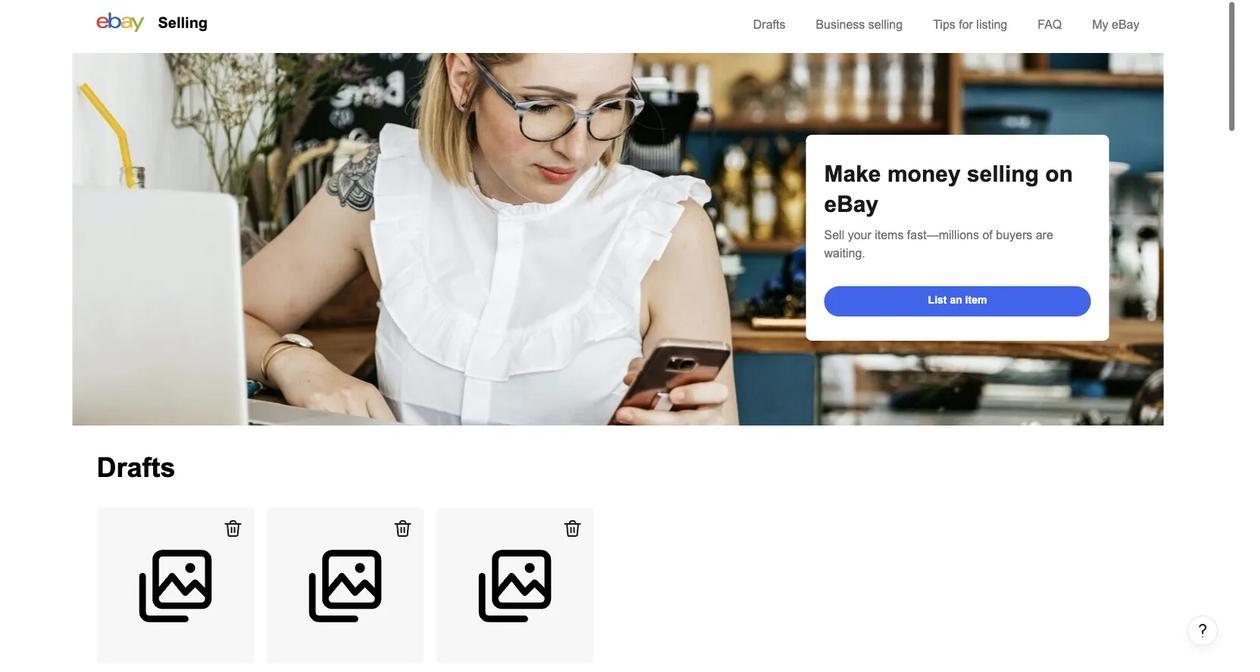 Task type: vqa. For each thing, say whether or not it's contained in the screenshot.
text__icon wrapper
no



Task type: describe. For each thing, give the bounding box(es) containing it.
sell
[[824, 228, 845, 242]]

dyson ball total clean upright vacuum | yellow | certified refurbished, picture used in this draft. image
[[266, 508, 424, 665]]

business selling link
[[816, 17, 903, 31]]

ebay inside 'make money selling on ebay'
[[824, 192, 879, 217]]

list an item
[[928, 294, 987, 306]]

make
[[824, 161, 881, 187]]

my ebay link
[[1092, 17, 1140, 31]]

an
[[950, 294, 962, 306]]

make money selling on ebay
[[824, 161, 1073, 217]]

my
[[1092, 17, 1109, 31]]

tips for listing
[[933, 17, 1008, 31]]

listing
[[977, 17, 1008, 31]]

fast—millions
[[907, 228, 979, 242]]

are
[[1036, 228, 1054, 242]]

sell your items fast—millions of buyers are waiting.
[[824, 228, 1054, 260]]

items
[[875, 228, 904, 242]]

help, opens dialogs image
[[1195, 624, 1211, 639]]

faq link
[[1038, 17, 1062, 31]]

shoes men, picture used in this draft. image
[[436, 508, 594, 665]]

list
[[928, 294, 947, 306]]



Task type: locate. For each thing, give the bounding box(es) containing it.
ebay down make on the right of the page
[[824, 192, 879, 217]]

apple iphone 14 pro - 256gb - space black (unlocked) - with extras, picture used in this draft. image
[[97, 508, 254, 665]]

0 vertical spatial drafts
[[753, 17, 786, 31]]

0 horizontal spatial selling
[[869, 17, 903, 31]]

selling
[[158, 14, 208, 31]]

waiting.
[[824, 246, 865, 260]]

ebay
[[1112, 17, 1140, 31], [824, 192, 879, 217]]

drafts
[[753, 17, 786, 31], [97, 453, 176, 483]]

list an item link
[[824, 287, 1091, 317]]

1 horizontal spatial selling
[[967, 161, 1039, 187]]

0 horizontal spatial ebay
[[824, 192, 879, 217]]

1 vertical spatial ebay
[[824, 192, 879, 217]]

1 horizontal spatial ebay
[[1112, 17, 1140, 31]]

tips
[[933, 17, 956, 31]]

item
[[965, 294, 987, 306]]

drafts link
[[753, 17, 786, 31]]

1 horizontal spatial drafts
[[753, 17, 786, 31]]

selling
[[869, 17, 903, 31], [967, 161, 1039, 187]]

0 vertical spatial ebay
[[1112, 17, 1140, 31]]

selling inside 'make money selling on ebay'
[[967, 161, 1039, 187]]

buyers
[[996, 228, 1033, 242]]

money
[[888, 161, 961, 187]]

faq
[[1038, 17, 1062, 31]]

business selling
[[816, 17, 903, 31]]

my ebay
[[1092, 17, 1140, 31]]

selling left on
[[967, 161, 1039, 187]]

business
[[816, 17, 865, 31]]

tips for listing link
[[933, 17, 1008, 31]]

1 vertical spatial selling
[[967, 161, 1039, 187]]

your
[[848, 228, 872, 242]]

1 vertical spatial drafts
[[97, 453, 176, 483]]

selling right business in the top of the page
[[869, 17, 903, 31]]

0 horizontal spatial drafts
[[97, 453, 176, 483]]

for
[[959, 17, 973, 31]]

on
[[1046, 161, 1073, 187]]

ebay right my on the top
[[1112, 17, 1140, 31]]

of
[[983, 228, 993, 242]]

0 vertical spatial selling
[[869, 17, 903, 31]]



